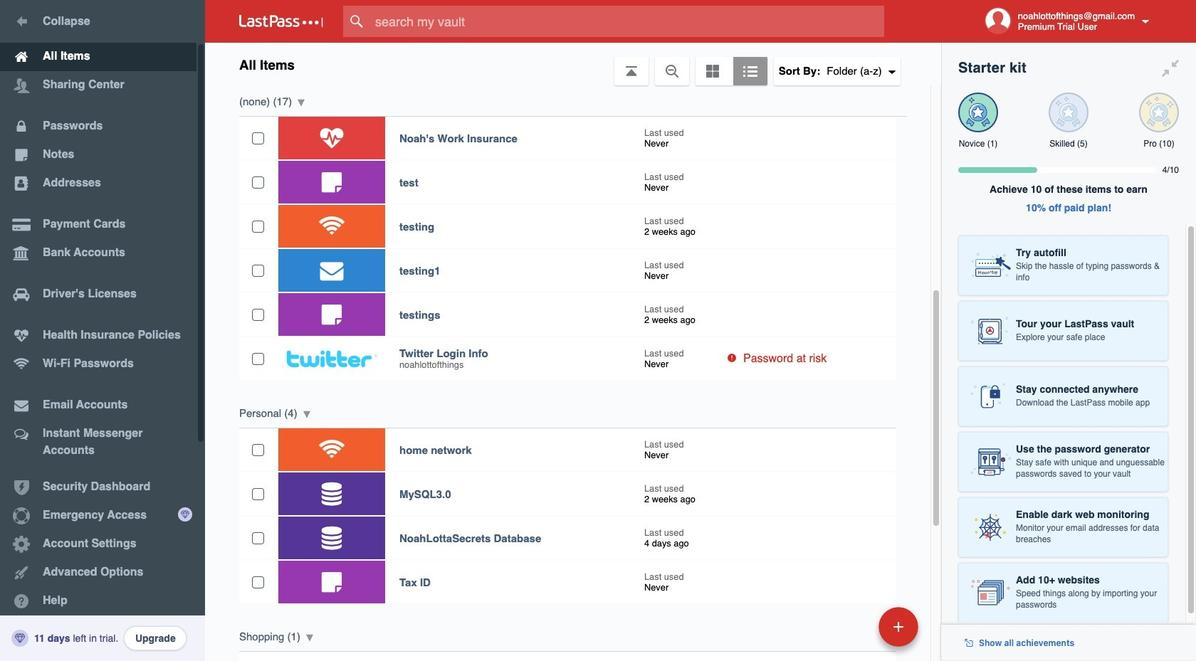 Task type: locate. For each thing, give the bounding box(es) containing it.
lastpass image
[[239, 15, 323, 28]]

search my vault text field
[[343, 6, 912, 37]]

main navigation navigation
[[0, 0, 205, 661]]

new item navigation
[[781, 603, 927, 661]]

Search search field
[[343, 6, 912, 37]]



Task type: describe. For each thing, give the bounding box(es) containing it.
new item element
[[781, 607, 924, 647]]

vault options navigation
[[205, 43, 941, 85]]



